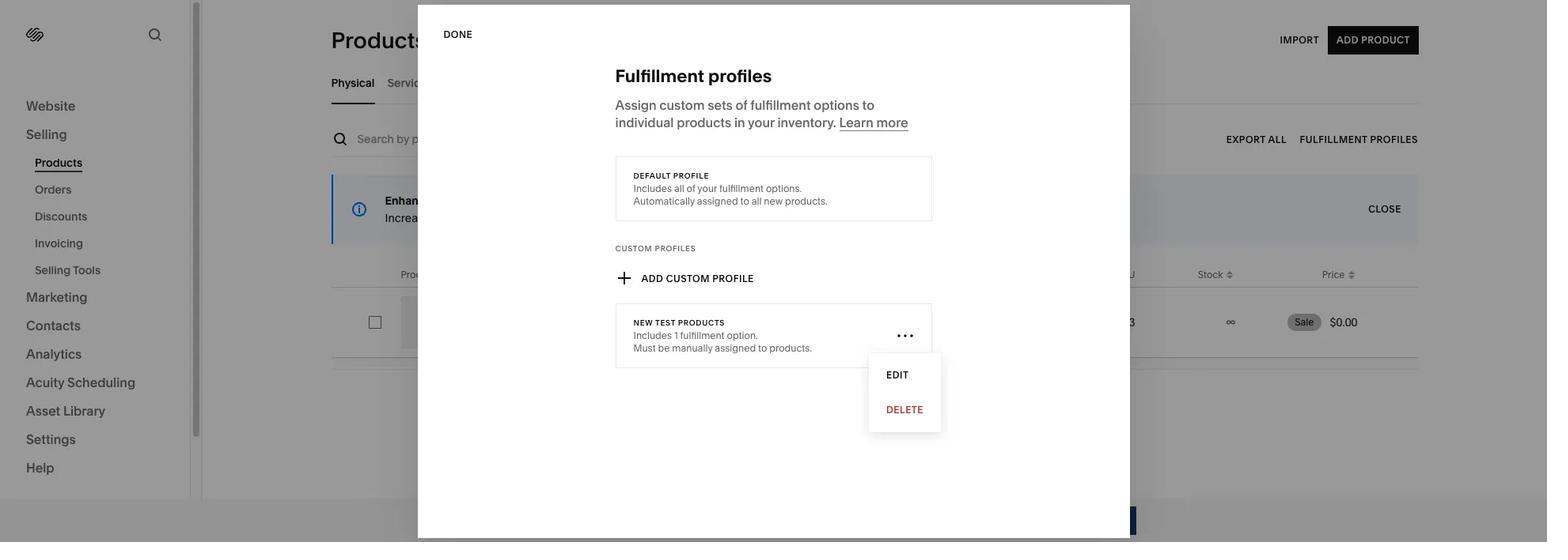 Task type: vqa. For each thing, say whether or not it's contained in the screenshot.
started
no



Task type: locate. For each thing, give the bounding box(es) containing it.
new test products includes 1 fulfillment option. must be manually assigned to products.
[[633, 319, 812, 354]]

custom
[[659, 97, 705, 113]]

1 vertical spatial fulfillment
[[1300, 133, 1368, 145]]

sq1959833
[[1076, 316, 1135, 330]]

add down custom profiles
[[641, 272, 663, 284]]

acuity scheduling link
[[26, 374, 164, 393]]

1 horizontal spatial product
[[1361, 34, 1410, 46]]

add- up customers
[[611, 194, 636, 208]]

with
[[540, 194, 564, 208], [669, 211, 691, 226]]

website link
[[26, 97, 164, 116]]

of inside assign custom sets of fulfillment options to individual products in your inventory.
[[736, 97, 747, 113]]

products. inside default profile includes all of your fulfillment options. automatically assigned to all new products.
[[785, 195, 828, 207]]

1 horizontal spatial add
[[1336, 34, 1358, 46]]

custom down custom profiles
[[666, 272, 710, 284]]

your
[[748, 114, 774, 130], [697, 182, 717, 194], [434, 194, 457, 208]]

fulfillment for fulfillment profiles
[[1300, 133, 1368, 145]]

to
[[862, 97, 874, 113], [740, 195, 749, 207], [758, 342, 767, 354]]

2 horizontal spatial your
[[748, 114, 774, 130]]

profiles for fulfillment profiles
[[1371, 133, 1418, 145]]

add inside button
[[1336, 34, 1358, 46]]

0 vertical spatial to
[[862, 97, 874, 113]]

products.
[[785, 195, 828, 207], [769, 342, 812, 354]]

1 vertical spatial add-
[[738, 211, 763, 226]]

0 vertical spatial selling
[[26, 127, 67, 142]]

inventory.
[[777, 114, 836, 130]]

selling link
[[26, 126, 164, 145]]

1 horizontal spatial profile
[[712, 272, 754, 284]]

enhance
[[385, 194, 431, 208]]

1 vertical spatial add
[[641, 272, 663, 284]]

selling up marketing
[[35, 264, 71, 278]]

0 horizontal spatial your
[[434, 194, 457, 208]]

0 vertical spatial custom
[[615, 244, 652, 253]]

0 horizontal spatial to
[[740, 195, 749, 207]]

custom inside button
[[666, 272, 710, 284]]

test
[[655, 319, 676, 327]]

2 vertical spatial fulfillment
[[680, 330, 725, 341]]

1 vertical spatial custom
[[666, 272, 710, 284]]

sku
[[1116, 269, 1135, 281]]

settings link
[[26, 431, 164, 450]]

1 horizontal spatial all
[[752, 195, 762, 207]]

fulfillment up custom
[[615, 65, 704, 87]]

digital products
[[583, 76, 667, 90]]

add- down default profile includes all of your fulfillment options. automatically assigned to all new products.
[[738, 211, 763, 226]]

0 vertical spatial add
[[1336, 34, 1358, 46]]

custom down customers
[[615, 244, 652, 253]]

profile up option.
[[712, 272, 754, 284]]

profiles up the add custom profile button on the left of the page
[[655, 244, 696, 253]]

0 horizontal spatial profile
[[673, 171, 709, 180]]

ons up customers
[[636, 194, 656, 208]]

profiles inside button
[[1371, 133, 1418, 145]]

with down automatically
[[669, 211, 691, 226]]

2 vertical spatial to
[[758, 342, 767, 354]]

1 vertical spatial profile
[[712, 272, 754, 284]]

of up automatically
[[687, 182, 695, 194]]

0 vertical spatial profiles
[[1371, 133, 1418, 145]]

0 vertical spatial fulfillment
[[615, 65, 704, 87]]

1 horizontal spatial of
[[736, 97, 747, 113]]

fulfillment up inventory.
[[750, 97, 811, 113]]

product right the
[[862, 211, 903, 226]]

your down 'products'
[[697, 182, 717, 194]]

0 vertical spatial all
[[674, 182, 684, 194]]

add-
[[611, 194, 636, 208], [738, 211, 763, 226]]

0 vertical spatial products.
[[785, 195, 828, 207]]

your inside enhance your product pages with product add-ons increase average order values by upselling customers with product add-ons directly on the product page.
[[434, 194, 457, 208]]

all
[[1268, 133, 1287, 145]]

0 vertical spatial product
[[1361, 34, 1410, 46]]

product up order
[[460, 194, 503, 208]]

0 horizontal spatial ons
[[636, 194, 656, 208]]

0 vertical spatial profile
[[673, 171, 709, 180]]

all up automatically
[[674, 182, 684, 194]]

physical
[[331, 76, 375, 90]]

0 vertical spatial of
[[736, 97, 747, 113]]

sale
[[1295, 317, 1314, 328]]

your inside default profile includes all of your fulfillment options. automatically assigned to all new products.
[[697, 182, 717, 194]]

order
[[478, 211, 506, 226]]

selling down the website
[[26, 127, 67, 142]]

custom profiles
[[615, 244, 696, 253]]

assign
[[615, 97, 657, 113]]

add
[[1336, 34, 1358, 46], [641, 272, 663, 284]]

subscribe
[[1071, 515, 1127, 527]]

fulfillment
[[615, 65, 704, 87], [1300, 133, 1368, 145]]

to up learn more
[[862, 97, 874, 113]]

analytics
[[26, 347, 82, 362]]

to right manually
[[758, 342, 767, 354]]

to left new
[[740, 195, 749, 207]]

0 horizontal spatial of
[[687, 182, 695, 194]]

with up by
[[540, 194, 564, 208]]

1 vertical spatial with
[[669, 211, 691, 226]]

includes down default
[[633, 182, 672, 194]]

default profile includes all of your fulfillment options. automatically assigned to all new products.
[[633, 171, 828, 207]]

assigned right automatically
[[697, 195, 738, 207]]

profiles up 'close'
[[1371, 133, 1418, 145]]

0 vertical spatial includes
[[633, 182, 672, 194]]

all
[[674, 182, 684, 194], [752, 195, 762, 207]]

pages
[[505, 194, 538, 208]]

0 vertical spatial fulfillment
[[750, 97, 811, 113]]

scheduling
[[67, 375, 135, 391]]

tools
[[73, 264, 101, 278]]

enhance your product pages with product add-ons increase average order values by upselling customers with product add-ons directly on the product page.
[[385, 194, 936, 226]]

1 includes from the top
[[633, 182, 672, 194]]

0 vertical spatial assigned
[[697, 195, 738, 207]]

digital
[[583, 76, 617, 90]]

0 horizontal spatial profiles
[[655, 244, 696, 253]]

1 horizontal spatial custom
[[666, 272, 710, 284]]

selling inside 'link'
[[26, 127, 67, 142]]

fulfillment inside default profile includes all of your fulfillment options. automatically assigned to all new products.
[[719, 182, 764, 194]]

fulfillment right 'all'
[[1300, 133, 1368, 145]]

physical button
[[331, 61, 375, 104]]

assigned
[[697, 195, 738, 207], [715, 342, 756, 354]]

fulfillment inside button
[[1300, 133, 1368, 145]]

1 horizontal spatial fulfillment
[[1300, 133, 1368, 145]]

profile
[[673, 171, 709, 180], [712, 272, 754, 284]]

product
[[1361, 34, 1410, 46], [401, 269, 436, 281]]

1 vertical spatial fulfillment
[[719, 182, 764, 194]]

2 includes from the top
[[633, 330, 672, 341]]

assigned inside new test products includes 1 fulfillment option. must be manually assigned to products.
[[715, 342, 756, 354]]

2 horizontal spatial to
[[862, 97, 874, 113]]

0 horizontal spatial add
[[641, 272, 663, 284]]

1 horizontal spatial with
[[669, 211, 691, 226]]

tab list
[[331, 61, 1418, 104]]

upselling
[[560, 211, 608, 226]]

fulfillment left options.
[[719, 182, 764, 194]]

digital products button
[[583, 61, 667, 104]]

0 horizontal spatial with
[[540, 194, 564, 208]]

includes
[[633, 182, 672, 194], [633, 330, 672, 341]]

selling for selling
[[26, 127, 67, 142]]

marketing link
[[26, 289, 164, 308]]

1 vertical spatial includes
[[633, 330, 672, 341]]

website
[[26, 98, 75, 114]]

must
[[633, 342, 656, 354]]

0 vertical spatial ons
[[636, 194, 656, 208]]

1 horizontal spatial profiles
[[1371, 133, 1418, 145]]

1 vertical spatial to
[[740, 195, 749, 207]]

edit
[[886, 369, 909, 381]]

all left new
[[752, 195, 762, 207]]

of up in at the top
[[736, 97, 747, 113]]

your up the average
[[434, 194, 457, 208]]

ons down new
[[763, 211, 782, 226]]

add for add custom profile
[[641, 272, 663, 284]]

1 horizontal spatial to
[[758, 342, 767, 354]]

services
[[387, 76, 432, 90]]

add product button
[[1328, 26, 1418, 55]]

1 vertical spatial products.
[[769, 342, 812, 354]]

products up 'assign'
[[619, 76, 667, 90]]

1 vertical spatial product
[[401, 269, 436, 281]]

includes up must
[[633, 330, 672, 341]]

fulfillment up manually
[[680, 330, 725, 341]]

add inside button
[[641, 272, 663, 284]]

0 horizontal spatial add-
[[611, 194, 636, 208]]

fulfillment
[[750, 97, 811, 113], [719, 182, 764, 194], [680, 330, 725, 341]]

1 vertical spatial ons
[[763, 211, 782, 226]]

1 horizontal spatial your
[[697, 182, 717, 194]]

customers
[[611, 211, 667, 226]]

1 vertical spatial assigned
[[715, 342, 756, 354]]

0 horizontal spatial fulfillment
[[615, 65, 704, 87]]

products
[[677, 114, 731, 130]]

add product
[[1336, 34, 1410, 46]]

1 vertical spatial of
[[687, 182, 695, 194]]

to inside assign custom sets of fulfillment options to individual products in your inventory.
[[862, 97, 874, 113]]

custom
[[615, 244, 652, 253], [666, 272, 710, 284]]

1 vertical spatial selling
[[35, 264, 71, 278]]

includes inside default profile includes all of your fulfillment options. automatically assigned to all new products.
[[633, 182, 672, 194]]

profiles
[[1371, 133, 1418, 145], [655, 244, 696, 253]]

assigned down option.
[[715, 342, 756, 354]]

menu
[[869, 353, 941, 432]]

product up upselling
[[566, 194, 609, 208]]

products up manually
[[678, 319, 725, 327]]

add right import
[[1336, 34, 1358, 46]]

contacts
[[26, 318, 81, 334]]

fulfillment inside new test products includes 1 fulfillment option. must be manually assigned to products.
[[680, 330, 725, 341]]

to inside default profile includes all of your fulfillment options. automatically assigned to all new products.
[[740, 195, 749, 207]]

1 horizontal spatial ons
[[763, 211, 782, 226]]

your right in at the top
[[748, 114, 774, 130]]

1 vertical spatial profiles
[[655, 244, 696, 253]]

ons
[[636, 194, 656, 208], [763, 211, 782, 226]]

profile up automatically
[[673, 171, 709, 180]]

selling for selling tools
[[35, 264, 71, 278]]

directly
[[785, 211, 824, 226]]

done
[[444, 28, 473, 40]]

asset library link
[[26, 403, 164, 422]]

the
[[842, 211, 859, 226]]



Task type: describe. For each thing, give the bounding box(es) containing it.
0 vertical spatial with
[[540, 194, 564, 208]]

invoicing
[[35, 237, 83, 251]]

import
[[1280, 34, 1319, 46]]

done button
[[444, 21, 473, 49]]

profile inside default profile includes all of your fulfillment options. automatically assigned to all new products.
[[673, 171, 709, 180]]

close
[[1368, 203, 1401, 215]]

∞
[[1226, 316, 1236, 330]]

discounts link
[[35, 203, 173, 230]]

price
[[1322, 269, 1345, 281]]

average
[[433, 211, 475, 226]]

library
[[63, 404, 105, 419]]

tab list containing physical
[[331, 61, 1418, 104]]

stock
[[1198, 269, 1223, 281]]

export all button
[[1227, 125, 1287, 154]]

fulfillment for fulfillment profiles
[[615, 65, 704, 87]]

fulfillment inside assign custom sets of fulfillment options to individual products in your inventory.
[[750, 97, 811, 113]]

default
[[633, 171, 671, 180]]

fulfillment profiles
[[1300, 133, 1418, 145]]

in
[[734, 114, 745, 130]]

subscribe button
[[1062, 507, 1136, 535]]

to inside new test products includes 1 fulfillment option. must be manually assigned to products.
[[758, 342, 767, 354]]

1
[[674, 330, 678, 341]]

close button
[[1368, 195, 1401, 224]]

services button
[[387, 61, 432, 104]]

invoicing link
[[35, 230, 173, 257]]

export
[[1227, 133, 1266, 145]]

Search by products, tags, categories field
[[357, 131, 601, 148]]

more
[[876, 114, 908, 130]]

marketing
[[26, 290, 88, 305]]

acuity scheduling
[[26, 375, 135, 391]]

1 vertical spatial all
[[752, 195, 762, 207]]

export all
[[1227, 133, 1287, 145]]

of inside default profile includes all of your fulfillment options. automatically assigned to all new products.
[[687, 182, 695, 194]]

products up "physical"
[[331, 27, 426, 54]]

delete
[[886, 404, 924, 416]]

import button
[[1280, 26, 1319, 55]]

product inside button
[[1361, 34, 1410, 46]]

options
[[814, 97, 859, 113]]

discounts
[[35, 210, 87, 224]]

help link
[[26, 460, 54, 477]]

assign custom sets of fulfillment options to individual products in your inventory.
[[615, 97, 874, 130]]

by
[[545, 211, 558, 226]]

orders link
[[35, 176, 173, 203]]

includes inside new test products includes 1 fulfillment option. must be manually assigned to products.
[[633, 330, 672, 341]]

learn more
[[839, 114, 908, 130]]

new
[[633, 319, 653, 327]]

add custom profile
[[641, 272, 754, 284]]

orders
[[35, 183, 72, 197]]

fulfillment profiles
[[615, 65, 772, 87]]

products inside new test products includes 1 fulfillment option. must be manually assigned to products.
[[678, 319, 725, 327]]

option.
[[727, 330, 758, 341]]

be
[[658, 342, 670, 354]]

manually
[[672, 342, 713, 354]]

profile inside button
[[712, 272, 754, 284]]

settings
[[26, 432, 76, 448]]

acuity
[[26, 375, 64, 391]]

asset
[[26, 404, 60, 419]]

products up the 'orders'
[[35, 156, 82, 170]]

products inside button
[[619, 76, 667, 90]]

help
[[26, 461, 54, 476]]

add custom profile button
[[615, 264, 754, 299]]

menu containing edit
[[869, 353, 941, 432]]

0 horizontal spatial custom
[[615, 244, 652, 253]]

analytics link
[[26, 346, 164, 365]]

assigned inside default profile includes all of your fulfillment options. automatically assigned to all new products.
[[697, 195, 738, 207]]

0 horizontal spatial product
[[401, 269, 436, 281]]

0 horizontal spatial all
[[674, 182, 684, 194]]

product down default profile includes all of your fulfillment options. automatically assigned to all new products.
[[694, 211, 735, 226]]

0 vertical spatial add-
[[611, 194, 636, 208]]

on
[[826, 211, 840, 226]]

options.
[[766, 182, 802, 194]]

products. inside new test products includes 1 fulfillment option. must be manually assigned to products.
[[769, 342, 812, 354]]

individual
[[615, 114, 674, 130]]

$0.00
[[1330, 316, 1358, 330]]

contacts link
[[26, 317, 164, 336]]

products link
[[35, 150, 173, 176]]

1 horizontal spatial add-
[[738, 211, 763, 226]]

selling tools link
[[35, 257, 173, 284]]

increase
[[385, 211, 430, 226]]

automatically
[[633, 195, 695, 207]]

add for add product
[[1336, 34, 1358, 46]]

selling tools
[[35, 264, 101, 278]]

page.
[[906, 211, 936, 226]]

learn
[[839, 114, 873, 130]]

profiles for custom profiles
[[655, 244, 696, 253]]

profiles
[[708, 65, 772, 87]]

learn more link
[[839, 114, 908, 131]]

your inside assign custom sets of fulfillment options to individual products in your inventory.
[[748, 114, 774, 130]]

fulfillment profiles button
[[1300, 125, 1418, 154]]



